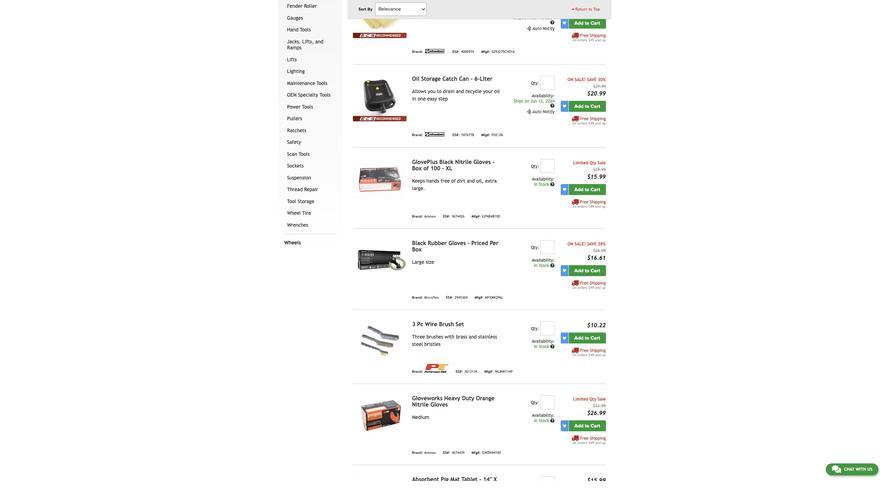 Task type: vqa. For each thing, say whether or not it's contained in the screenshot.


Task type: locate. For each thing, give the bounding box(es) containing it.
to for second add to cart button from the bottom
[[585, 336, 590, 342]]

2 free from the top
[[581, 116, 589, 121]]

sale up $32.99 at the right of page
[[598, 397, 606, 402]]

tire
[[303, 211, 311, 216]]

0 vertical spatial notify
[[543, 26, 555, 31]]

$32.99
[[594, 404, 606, 409]]

0 vertical spatial save
[[588, 77, 597, 82]]

es#: for es#: 4000974
[[453, 50, 460, 54]]

2 sale from the top
[[598, 397, 606, 402]]

free down limited qty sale $32.99 $26.99
[[581, 437, 589, 442]]

0 vertical spatial auto notify link
[[527, 26, 555, 31]]

your
[[484, 89, 493, 94]]

6 up from the top
[[602, 442, 606, 446]]

2 qty from the top
[[590, 397, 597, 402]]

1 horizontal spatial storage
[[422, 75, 441, 82]]

on
[[525, 15, 530, 20], [573, 38, 577, 42], [525, 99, 530, 104], [573, 121, 577, 125], [573, 205, 577, 209], [573, 286, 577, 290], [573, 354, 577, 358], [573, 442, 577, 446]]

ammex
[[425, 215, 436, 219], [425, 452, 436, 455]]

sale for $15.99
[[598, 161, 606, 166]]

brass
[[456, 335, 468, 340]]

1 vertical spatial brand: ammex
[[412, 452, 436, 455]]

2 limited from the top
[[574, 397, 589, 402]]

1 vertical spatial gloves
[[449, 240, 466, 247]]

auto notify for 1st auto notify link from the top
[[533, 26, 555, 31]]

1 orders from the top
[[578, 38, 588, 42]]

gloves
[[474, 159, 491, 166], [449, 240, 466, 247], [431, 402, 448, 409]]

2 auto from the top
[[533, 109, 542, 114]]

cloth
[[484, 5, 496, 11]]

0 vertical spatial add to wish list image
[[563, 105, 567, 108]]

shipping down $10.22
[[590, 349, 606, 354]]

schwaben - corporate logo image left es#: 1876778
[[425, 132, 446, 137]]

nitrile
[[456, 159, 472, 166], [412, 402, 429, 409]]

tools inside 'scan tools' link
[[299, 151, 310, 157]]

5 add from the top
[[575, 336, 584, 342]]

$26.99 inside the on sale!                         save 38% $26.99 $16.61
[[594, 249, 606, 254]]

1 vertical spatial 2024
[[546, 99, 555, 104]]

30%
[[598, 77, 606, 82]]

1 box from the top
[[412, 165, 422, 172]]

limited inside limited qty sale $32.99 $26.99
[[574, 397, 589, 402]]

shipping for $16.61
[[590, 281, 606, 286]]

safety link
[[286, 137, 334, 149]]

es#: left 3613134
[[456, 370, 463, 374]]

brand: microflex
[[412, 296, 439, 300]]

pc
[[418, 322, 424, 328]]

1 add to cart from the top
[[575, 20, 601, 26]]

0 vertical spatial auto
[[533, 26, 542, 31]]

power
[[287, 104, 301, 110]]

$6.99 $6.26
[[591, 1, 606, 14]]

1 horizontal spatial nitrile
[[456, 159, 472, 166]]

6 $49 from the top
[[589, 442, 595, 446]]

mfg#: left wlmw1149
[[485, 370, 494, 374]]

add to wish list image for $16.61
[[563, 269, 567, 273]]

2 shipping from the top
[[590, 116, 606, 121]]

4 qty: from the top
[[531, 327, 540, 332]]

of inside keeps hands free of dirt and oil, extra large.
[[452, 178, 456, 184]]

- left the 6-
[[471, 75, 473, 82]]

black up free
[[440, 159, 454, 166]]

auto notify down 13,
[[533, 109, 555, 114]]

to inside "allows you to drain and recycle your oil in one easy step"
[[437, 89, 442, 94]]

3 cart from the top
[[591, 187, 601, 193]]

mfg#: left the gw0n44100
[[472, 452, 481, 455]]

ships left jan
[[514, 15, 524, 20]]

4 stock from the top
[[539, 419, 550, 424]]

recycle
[[466, 89, 482, 94]]

qty: for gloveworks heavy duty orange nitrile gloves
[[531, 401, 540, 406]]

allows you to drain and recycle your oil in one easy step
[[412, 89, 500, 102]]

3 shipping from the top
[[590, 200, 606, 205]]

2 up from the top
[[602, 121, 606, 125]]

0 vertical spatial sale!
[[575, 77, 586, 82]]

2 schwaben - corporate logo image from the top
[[425, 132, 446, 137]]

es#3674439 - gw0n44100 - gloveworks heavy duty orange nitrile gloves  - medium - ammex - audi bmw volkswagen mercedes benz mini porsche image
[[353, 396, 407, 436]]

3 in from the top
[[535, 345, 538, 350]]

qty inside the limited qty sale $29.99 $15.99
[[590, 161, 597, 166]]

on inside the on sale!                         save 38% $26.99 $16.61
[[568, 242, 574, 247]]

add to cart down $20.99
[[575, 103, 601, 109]]

and inside three brushes with brass and stainless steel bristles
[[469, 335, 477, 340]]

1 vertical spatial nitrile
[[412, 402, 429, 409]]

free for $20.99
[[581, 116, 589, 121]]

1 vertical spatial ships
[[514, 99, 524, 104]]

1 vertical spatial box
[[412, 247, 422, 253]]

to down $16.61
[[585, 268, 590, 274]]

heavy
[[445, 396, 461, 402]]

2 box from the top
[[412, 247, 422, 253]]

2 availability: from the top
[[532, 177, 555, 182]]

add for $20.99
[[575, 103, 584, 109]]

0 vertical spatial qty
[[590, 161, 597, 166]]

mfg#: gpnb48100
[[472, 215, 500, 219]]

add to cart button down limited qty sale $32.99 $26.99
[[569, 421, 606, 432]]

add to cart button down $16.61
[[569, 266, 606, 277]]

tools for scan tools
[[299, 151, 310, 157]]

es#: for es#: 2945304
[[446, 296, 454, 300]]

cart down $16.61
[[591, 268, 601, 274]]

0 horizontal spatial nitrile
[[412, 402, 429, 409]]

notify down 13,
[[543, 109, 555, 114]]

brand: ammex left es#: 3674439
[[412, 452, 436, 455]]

es#: left 3674439
[[443, 452, 451, 455]]

add to cart down return to top
[[575, 20, 601, 26]]

of inside the gloveplus black nitrile gloves - box of 100 - xl
[[424, 165, 429, 172]]

tools for hand tools
[[300, 27, 311, 33]]

free down $10.22
[[581, 349, 589, 354]]

add for $16.61
[[575, 268, 584, 274]]

1 horizontal spatial with
[[857, 468, 867, 473]]

on left 30%
[[568, 77, 574, 82]]

orders for $20.99
[[578, 121, 588, 125]]

1 ammex from the top
[[425, 215, 436, 219]]

qty: for black rubber gloves - priced per box
[[531, 245, 540, 250]]

notify for 2nd wifi image from the top
[[543, 109, 555, 114]]

save inside the on sale!                         save 38% $26.99 $16.61
[[588, 242, 597, 247]]

ramps
[[287, 45, 302, 51]]

add to cart
[[575, 20, 601, 26], [575, 103, 601, 109], [575, 187, 601, 193], [575, 268, 601, 274], [575, 336, 601, 342], [575, 424, 601, 430]]

box up keeps on the top left of the page
[[412, 165, 422, 172]]

2 brand: ammex from the top
[[412, 452, 436, 455]]

2 cart from the top
[[591, 103, 601, 109]]

on for $16.61
[[568, 242, 574, 247]]

2 sale! from the top
[[575, 242, 586, 247]]

brushes
[[427, 335, 444, 340]]

black left rubber
[[412, 240, 427, 247]]

5 qty: from the top
[[531, 401, 540, 406]]

wifi image
[[527, 26, 531, 31], [527, 109, 531, 115]]

jacks, lifts, and ramps link
[[286, 36, 334, 54]]

limited for $15.99
[[574, 161, 589, 166]]

to down $20.99
[[585, 103, 590, 109]]

0 vertical spatial gloves
[[474, 159, 491, 166]]

save left 38%
[[588, 242, 597, 247]]

qty inside limited qty sale $32.99 $26.99
[[590, 397, 597, 402]]

tool storage
[[287, 199, 315, 204]]

qty up $32.99 at the right of page
[[590, 397, 597, 402]]

mfg#: left "poc-"
[[482, 133, 491, 137]]

auto for 2nd wifi image from the top
[[533, 109, 542, 114]]

$26.99 inside limited qty sale $32.99 $26.99
[[588, 411, 606, 417]]

1 horizontal spatial black
[[440, 159, 454, 166]]

add to wish list image
[[563, 105, 567, 108], [563, 269, 567, 273]]

1 vertical spatial of
[[452, 178, 456, 184]]

1 vertical spatial schwaben - corporate logo image
[[425, 132, 446, 137]]

free shipping on orders $49 and up down limited qty sale $32.99 $26.99
[[573, 437, 606, 446]]

0 vertical spatial of
[[424, 165, 429, 172]]

free shipping on orders $49 and up down $16.61
[[573, 281, 606, 290]]

add to cart button for $15.99
[[569, 184, 606, 195]]

1 $29.99 from the top
[[594, 84, 606, 89]]

$49 for $20.99
[[589, 121, 595, 125]]

free shipping on orders $49 and up for $16.61
[[573, 281, 606, 290]]

sale! for $16.61
[[575, 242, 586, 247]]

0 horizontal spatial with
[[445, 335, 455, 340]]

06
[[500, 133, 504, 137]]

sale! inside on sale!                         save 30% $29.99 $20.99
[[575, 77, 586, 82]]

ammex for box
[[425, 215, 436, 219]]

ships on jan 11, 2024
[[514, 15, 555, 20]]

4 $49 from the top
[[589, 286, 595, 290]]

to down limited qty sale $32.99 $26.99
[[585, 424, 590, 430]]

lifts
[[287, 57, 297, 62]]

wheel tire link
[[286, 208, 334, 220]]

cart down limited qty sale $32.99 $26.99
[[591, 424, 601, 430]]

free down $20.99
[[581, 116, 589, 121]]

set
[[456, 322, 464, 328]]

1 sale! from the top
[[575, 77, 586, 82]]

0 vertical spatial $26.99
[[594, 249, 606, 254]]

tools right scan
[[299, 151, 310, 157]]

1 vertical spatial $26.99
[[588, 411, 606, 417]]

0 vertical spatial ammex
[[425, 215, 436, 219]]

1 vertical spatial sale
[[598, 397, 606, 402]]

in for 3 pc wire brush set
[[535, 345, 538, 350]]

0 vertical spatial auto notify
[[533, 26, 555, 31]]

save inside on sale!                         save 30% $29.99 $20.99
[[588, 77, 597, 82]]

power tools link
[[286, 101, 334, 113]]

up for $20.99
[[602, 121, 606, 125]]

6 free from the top
[[581, 437, 589, 442]]

bristles
[[425, 342, 441, 348]]

$26.99 for $26.99
[[588, 411, 606, 417]]

to for $16.61 add to cart button
[[585, 268, 590, 274]]

shipping down $15.99 in the top of the page
[[590, 200, 606, 205]]

sale up $15.99 in the top of the page
[[598, 161, 606, 166]]

$29.99 down 30%
[[594, 84, 606, 89]]

poc-
[[492, 133, 500, 137]]

1 vertical spatial auto notify
[[533, 109, 555, 114]]

add to cart for $26.99
[[575, 424, 601, 430]]

100
[[431, 165, 441, 172]]

cart for $16.61
[[591, 268, 601, 274]]

schwaben - corporate logo image
[[425, 49, 446, 53], [425, 132, 446, 137]]

1 vertical spatial notify
[[543, 109, 555, 114]]

add to cart down $10.22
[[575, 336, 601, 342]]

suspension
[[287, 175, 311, 181]]

limited
[[574, 161, 589, 166], [574, 397, 589, 402]]

2 brand: from the top
[[412, 133, 423, 137]]

availability: for $15.99
[[532, 177, 555, 182]]

6 add from the top
[[575, 424, 584, 430]]

1 horizontal spatial gloves
[[449, 240, 466, 247]]

3 orders from the top
[[578, 205, 588, 209]]

2 stock from the top
[[539, 264, 550, 268]]

1 vertical spatial storage
[[298, 199, 315, 204]]

0 vertical spatial nitrile
[[456, 159, 472, 166]]

mfg#: left mfxmk296l
[[475, 296, 484, 300]]

tools inside power tools link
[[302, 104, 313, 110]]

3
[[412, 322, 416, 328]]

1 schwaben - corporate logo image from the top
[[425, 49, 446, 53]]

hand
[[287, 27, 299, 33]]

qty for $26.99
[[590, 397, 597, 402]]

fender roller
[[287, 3, 317, 9]]

1 in stock from the top
[[535, 182, 551, 187]]

on inside on sale!                         save 30% $29.99 $20.99
[[568, 77, 574, 82]]

tools down lighting link at the left top of page
[[317, 80, 328, 86]]

ecs tuning recommends this product. image
[[353, 33, 407, 38], [353, 116, 407, 121]]

2024 for ships on jun 13, 2024
[[546, 99, 555, 104]]

tools inside hand tools link
[[300, 27, 311, 33]]

free shipping on orders $49 and up for $15.99
[[573, 200, 606, 209]]

3 stock from the top
[[539, 345, 550, 350]]

1 vertical spatial wifi image
[[527, 109, 531, 115]]

1 vertical spatial ammex
[[425, 452, 436, 455]]

1 auto notify link from the top
[[527, 26, 555, 31]]

chat
[[845, 468, 855, 473]]

cart down $15.99 in the top of the page
[[591, 187, 601, 193]]

lighting
[[287, 69, 305, 74]]

1 2024 from the top
[[546, 15, 555, 20]]

0 vertical spatial ships
[[514, 15, 524, 20]]

free
[[441, 178, 450, 184]]

1 vertical spatial ecs tuning recommends this product. image
[[353, 116, 407, 121]]

None number field
[[541, 0, 555, 7], [541, 76, 555, 90], [541, 159, 555, 173], [541, 241, 555, 255], [541, 322, 555, 336], [541, 396, 555, 410], [541, 477, 555, 482], [541, 0, 555, 7], [541, 76, 555, 90], [541, 159, 555, 173], [541, 241, 555, 255], [541, 322, 555, 336], [541, 396, 555, 410], [541, 477, 555, 482]]

5 free shipping on orders $49 and up from the top
[[573, 349, 606, 358]]

free shipping on orders $49 and up down return to top
[[573, 33, 606, 42]]

micro
[[458, 5, 470, 11]]

$26.99 down $32.99 at the right of page
[[588, 411, 606, 417]]

es#: left 2945304
[[446, 296, 454, 300]]

sockets link
[[286, 160, 334, 172]]

es#: left 3674426
[[443, 215, 451, 219]]

mfg#: 029327sch01a
[[482, 50, 515, 54]]

schwaben - corporate logo image left es#: 4000974
[[425, 49, 446, 53]]

professional
[[412, 5, 439, 11]]

cart for $20.99
[[591, 103, 601, 109]]

2 add to cart button from the top
[[569, 101, 606, 112]]

add for $15.99
[[575, 187, 584, 193]]

5 brand: from the top
[[412, 370, 423, 374]]

free down $15.99 in the top of the page
[[581, 200, 589, 205]]

sale inside the limited qty sale $29.99 $15.99
[[598, 161, 606, 166]]

es#2137108 - 25101 - absorbent pig mat tablet - 14" x 14.25" - includes 15 mats in a convenient tablet - new pig - audi bmw volkswagen mercedes benz mini porsche image
[[353, 477, 407, 482]]

0 vertical spatial wifi image
[[527, 26, 531, 31]]

2 in stock from the top
[[535, 264, 551, 268]]

add to cart down limited qty sale $32.99 $26.99
[[575, 424, 601, 430]]

0 horizontal spatial storage
[[298, 199, 315, 204]]

cart for $15.99
[[591, 187, 601, 193]]

up for $16.61
[[602, 286, 606, 290]]

$26.99 down 38%
[[594, 249, 606, 254]]

notify
[[543, 26, 555, 31], [543, 109, 555, 114]]

1 notify from the top
[[543, 26, 555, 31]]

nitrile up medium
[[412, 402, 429, 409]]

wifi image down jan
[[527, 26, 531, 31]]

nitrile inside gloveworks heavy duty orange nitrile gloves
[[412, 402, 429, 409]]

1 vertical spatial qty
[[590, 397, 597, 402]]

0 vertical spatial limited
[[574, 161, 589, 166]]

1 vertical spatial add to wish list image
[[563, 269, 567, 273]]

3 qty: from the top
[[531, 245, 540, 250]]

1 vertical spatial on
[[568, 242, 574, 247]]

question circle image
[[551, 104, 555, 108], [551, 183, 555, 187], [551, 264, 555, 268], [551, 345, 555, 349], [551, 419, 555, 424]]

stock for $15.99
[[539, 182, 550, 187]]

- left xl
[[443, 165, 445, 172]]

storage up tire
[[298, 199, 315, 204]]

4 add to cart from the top
[[575, 268, 601, 274]]

gloveworks heavy duty orange nitrile gloves
[[412, 396, 495, 409]]

1 on from the top
[[568, 77, 574, 82]]

2024 right 13,
[[546, 99, 555, 104]]

6 free shipping on orders $49 and up from the top
[[573, 437, 606, 446]]

add to cart button down $10.22
[[569, 333, 606, 344]]

ammex left es#: 3674426 at the top of the page
[[425, 215, 436, 219]]

sale inside limited qty sale $32.99 $26.99
[[598, 397, 606, 402]]

1 qty: from the top
[[531, 81, 540, 86]]

add to cart button down return to top
[[569, 18, 606, 29]]

question circle image for $26.99
[[551, 419, 555, 424]]

limited for $26.99
[[574, 397, 589, 402]]

2024 up question circle icon
[[546, 15, 555, 20]]

free shipping on orders $49 and up down $10.22
[[573, 349, 606, 358]]

1 vertical spatial $29.99
[[594, 167, 606, 172]]

free shipping on orders $49 and up down $15.99 in the top of the page
[[573, 200, 606, 209]]

save for $20.99
[[588, 77, 597, 82]]

mfg#: for mfg#: poc-06
[[482, 133, 491, 137]]

1 limited from the top
[[574, 161, 589, 166]]

storage up you
[[422, 75, 441, 82]]

to down $10.22
[[585, 336, 590, 342]]

2 add to wish list image from the top
[[563, 269, 567, 273]]

2 $49 from the top
[[589, 121, 595, 125]]

1 vertical spatial sale!
[[575, 242, 586, 247]]

cart
[[591, 20, 601, 26], [591, 103, 601, 109], [591, 187, 601, 193], [591, 268, 601, 274], [591, 336, 601, 342], [591, 424, 601, 430]]

2 ecs tuning recommends this product. image from the top
[[353, 116, 407, 121]]

mfg#: mfxmk296l
[[475, 296, 504, 300]]

0 vertical spatial brand: ammex
[[412, 215, 436, 219]]

6 add to cart button from the top
[[569, 421, 606, 432]]

wifi image down jun
[[527, 109, 531, 115]]

0 vertical spatial box
[[412, 165, 422, 172]]

1 shipping from the top
[[590, 33, 606, 38]]

4 up from the top
[[602, 286, 606, 290]]

auto notify link down 13,
[[527, 109, 555, 115]]

4 cart from the top
[[591, 268, 601, 274]]

es#: left 4000974
[[453, 50, 460, 54]]

0 horizontal spatial gloves
[[431, 402, 448, 409]]

shipping down $32.99 at the right of page
[[590, 437, 606, 442]]

box up large
[[412, 247, 422, 253]]

return to top
[[575, 7, 601, 12]]

storage inside the tools subcategories element
[[298, 199, 315, 204]]

1 sale from the top
[[598, 161, 606, 166]]

tools inside maintenance tools 'link'
[[317, 80, 328, 86]]

add to wish list image for add to cart button associated with $15.99
[[563, 188, 567, 192]]

stock for $26.99
[[539, 419, 550, 424]]

on left 38%
[[568, 242, 574, 247]]

on sale!                         save 38% $26.99 $16.61
[[568, 242, 606, 262]]

es#: 3674426
[[443, 215, 465, 219]]

gloveworks
[[412, 396, 443, 402]]

1 vertical spatial with
[[857, 468, 867, 473]]

in stock for $15.99
[[535, 182, 551, 187]]

add to cart button for $20.99
[[569, 101, 606, 112]]

auto down "ships on jan 11, 2024"
[[533, 26, 542, 31]]

2 $29.99 from the top
[[594, 167, 606, 172]]

1 auto notify from the top
[[533, 26, 555, 31]]

0 vertical spatial schwaben - corporate logo image
[[425, 49, 446, 53]]

mfg#: left gpnb48100
[[472, 215, 481, 219]]

5 free from the top
[[581, 349, 589, 354]]

2 vertical spatial gloves
[[431, 402, 448, 409]]

3613134
[[465, 370, 478, 374]]

to right you
[[437, 89, 442, 94]]

4 orders from the top
[[578, 286, 588, 290]]

0 vertical spatial 2024
[[546, 15, 555, 20]]

add to cart down $15.99 in the top of the page
[[575, 187, 601, 193]]

tools right specialty
[[320, 92, 331, 98]]

1 vertical spatial limited
[[574, 397, 589, 402]]

1 in from the top
[[535, 182, 538, 187]]

wrenches link
[[286, 220, 334, 231]]

0 vertical spatial on
[[568, 77, 574, 82]]

cart down $20.99
[[591, 103, 601, 109]]

free shipping on orders $49 and up down $20.99
[[573, 116, 606, 125]]

box inside black rubber gloves - priced per box
[[412, 247, 422, 253]]

availability:
[[532, 94, 555, 98], [532, 177, 555, 182], [532, 258, 555, 263], [532, 340, 555, 344], [532, 414, 555, 419]]

2 ships from the top
[[514, 99, 524, 104]]

4 add to cart button from the top
[[569, 266, 606, 277]]

3 free shipping on orders $49 and up from the top
[[573, 200, 606, 209]]

$6.26
[[591, 7, 606, 14]]

2 notify from the top
[[543, 109, 555, 114]]

1 vertical spatial auto
[[533, 109, 542, 114]]

question circle image
[[551, 21, 555, 25]]

free down $16.61
[[581, 281, 589, 286]]

brand: ammex for gloves
[[412, 452, 436, 455]]

1876778
[[462, 133, 475, 137]]

5 question circle image from the top
[[551, 419, 555, 424]]

es#3674426 - gpnb48100 - gloveplus black nitrile gloves - box of 100 - xl - keeps hands free of dirt and oil, extra large. - ammex - audi bmw volkswagen mercedes benz mini porsche image
[[353, 159, 407, 199]]

box
[[412, 165, 422, 172], [412, 247, 422, 253]]

mfg#: for mfg#: 029327sch01a
[[482, 50, 491, 54]]

2 orders from the top
[[578, 121, 588, 125]]

1 wifi image from the top
[[527, 26, 531, 31]]

save for $16.61
[[588, 242, 597, 247]]

0 vertical spatial black
[[440, 159, 454, 166]]

3 free from the top
[[581, 200, 589, 205]]

1 ships from the top
[[514, 15, 524, 20]]

1 brand: ammex from the top
[[412, 215, 436, 219]]

3 availability: from the top
[[532, 258, 555, 263]]

auto notify
[[533, 26, 555, 31], [533, 109, 555, 114]]

free shipping on orders $49 and up
[[573, 33, 606, 42], [573, 116, 606, 125], [573, 200, 606, 209], [573, 281, 606, 290], [573, 349, 606, 358], [573, 437, 606, 446]]

wheels
[[285, 240, 301, 246]]

to down $15.99 in the top of the page
[[585, 187, 590, 193]]

1 free shipping on orders $49 and up from the top
[[573, 33, 606, 42]]

1 add from the top
[[575, 20, 584, 26]]

black inside the gloveplus black nitrile gloves - box of 100 - xl
[[440, 159, 454, 166]]

ships left jun
[[514, 99, 524, 104]]

1 brand: from the top
[[412, 50, 423, 54]]

qty: for gloveplus black nitrile gloves - box of 100 - xl
[[531, 164, 540, 169]]

gloves inside gloveworks heavy duty orange nitrile gloves
[[431, 402, 448, 409]]

mfxmk296l
[[485, 296, 504, 300]]

1 ecs tuning recommends this product. image from the top
[[353, 33, 407, 38]]

- left priced
[[468, 240, 470, 247]]

0 vertical spatial with
[[445, 335, 455, 340]]

es#: 3674439
[[443, 452, 465, 455]]

$29.99 inside the limited qty sale $29.99 $15.99
[[594, 167, 606, 172]]

wheel
[[287, 211, 301, 216]]

shipping
[[590, 33, 606, 38], [590, 116, 606, 121], [590, 200, 606, 205], [590, 281, 606, 286], [590, 349, 606, 354], [590, 437, 606, 442]]

wire
[[425, 322, 438, 328]]

0 horizontal spatial black
[[412, 240, 427, 247]]

shipping down $20.99
[[590, 116, 606, 121]]

hands
[[427, 178, 440, 184]]

add to cart down $16.61
[[575, 268, 601, 274]]

auto for first wifi image
[[533, 26, 542, 31]]

$29.99 up $15.99 in the top of the page
[[594, 167, 606, 172]]

4 in from the top
[[535, 419, 538, 424]]

free for $15.99
[[581, 200, 589, 205]]

es#2945304 - mfxmk296l - black rubber gloves - priced per box   - large size - microflex - audi bmw volkswagen mercedes benz mini porsche image
[[353, 241, 407, 281]]

black inside black rubber gloves - priced per box
[[412, 240, 427, 247]]

auto down ships on jun 13, 2024
[[533, 109, 542, 114]]

2 horizontal spatial gloves
[[474, 159, 491, 166]]

1 vertical spatial save
[[588, 242, 597, 247]]

es#: left 1876778
[[453, 133, 460, 137]]

shipping down $16.61
[[590, 281, 606, 286]]

mfg#: for mfg#: wlmw1149
[[485, 370, 494, 374]]

mfg#: left 029327sch01a
[[482, 50, 491, 54]]

3 add to cart from the top
[[575, 187, 601, 193]]

of left the dirt
[[452, 178, 456, 184]]

limited inside the limited qty sale $29.99 $15.99
[[574, 161, 589, 166]]

add to cart for $15.99
[[575, 187, 601, 193]]

0 vertical spatial ecs tuning recommends this product. image
[[353, 33, 407, 38]]

ships for ships on jan 11, 2024
[[514, 15, 524, 20]]

tool
[[287, 199, 296, 204]]

to down return to top
[[585, 20, 590, 26]]

of left 100
[[424, 165, 429, 172]]

add to wish list image
[[563, 21, 567, 25], [563, 188, 567, 192], [563, 337, 567, 340], [563, 425, 567, 428]]

1 vertical spatial black
[[412, 240, 427, 247]]

$29.99 inside on sale!                         save 30% $29.99 $20.99
[[594, 84, 606, 89]]

scan tools link
[[286, 149, 334, 160]]

save left 30%
[[588, 77, 597, 82]]

steel
[[412, 342, 423, 348]]

nitrile right xl
[[456, 159, 472, 166]]

$49
[[589, 38, 595, 42], [589, 121, 595, 125], [589, 205, 595, 209], [589, 286, 595, 290], [589, 354, 595, 358], [589, 442, 595, 446]]

notify down question circle icon
[[543, 26, 555, 31]]

add
[[575, 20, 584, 26], [575, 103, 584, 109], [575, 187, 584, 193], [575, 268, 584, 274], [575, 336, 584, 342], [575, 424, 584, 430]]

0 horizontal spatial of
[[424, 165, 429, 172]]

3 add to cart button from the top
[[569, 184, 606, 195]]

shipping down $6.26
[[590, 33, 606, 38]]

1 qty from the top
[[590, 161, 597, 166]]

6 shipping from the top
[[590, 437, 606, 442]]

2 wifi image from the top
[[527, 109, 531, 115]]

0 vertical spatial storage
[[422, 75, 441, 82]]

$6.99
[[596, 1, 606, 6]]

2 add from the top
[[575, 103, 584, 109]]

2 on from the top
[[568, 242, 574, 247]]

shipping for $15.99
[[590, 200, 606, 205]]

0 vertical spatial $29.99
[[594, 84, 606, 89]]

free for $26.99
[[581, 437, 589, 442]]

sale! left 38%
[[575, 242, 586, 247]]

0 vertical spatial sale
[[598, 161, 606, 166]]

qty: for oil storage catch can - 6-liter
[[531, 81, 540, 86]]

es#: for es#: 1876778
[[453, 133, 460, 137]]

mfg#: for mfg#: mfxmk296l
[[475, 296, 484, 300]]

roller
[[304, 3, 317, 9]]

schwaben - corporate logo image for es#: 1876778
[[425, 132, 446, 137]]

fender roller link
[[286, 0, 334, 12]]

with left 'brass' at the right bottom
[[445, 335, 455, 340]]

2 qty: from the top
[[531, 164, 540, 169]]

by
[[368, 7, 373, 12]]

in stock for $16.61
[[535, 264, 551, 268]]

add to cart button down $15.99 in the top of the page
[[569, 184, 606, 195]]

lighting link
[[286, 66, 334, 78]]

tools for maintenance tools
[[317, 80, 328, 86]]

tools up lifts,
[[300, 27, 311, 33]]

1 horizontal spatial of
[[452, 178, 456, 184]]

auto notify link down 11,
[[527, 26, 555, 31]]

brand: ammex for box
[[412, 215, 436, 219]]

1 add to wish list image from the top
[[563, 21, 567, 25]]

1 vertical spatial auto notify link
[[527, 109, 555, 115]]

sale! inside the on sale!                         save 38% $26.99 $16.61
[[575, 242, 586, 247]]



Task type: describe. For each thing, give the bounding box(es) containing it.
$49 for $26.99
[[589, 442, 595, 446]]

$10.22
[[588, 323, 606, 329]]

add for $26.99
[[575, 424, 584, 430]]

duty
[[462, 396, 475, 402]]

to for add to cart button associated with $15.99
[[585, 187, 590, 193]]

us
[[868, 468, 873, 473]]

on sale!                         save 30% $29.99 $20.99
[[568, 77, 606, 97]]

2024 for ships on jan 11, 2024
[[546, 15, 555, 20]]

nitrile inside the gloveplus black nitrile gloves - box of 100 - xl
[[456, 159, 472, 166]]

schwaben - corporate logo image for es#: 4000974
[[425, 49, 446, 53]]

ecs tuning recommends this product. image for es#4000974 - 029327sch01a - microfiber cloth 3 pk - professional quality micro fiber cloth - schwaben - audi bmw volkswagen mercedes benz mini porsche image
[[353, 33, 407, 38]]

es#: for es#: 3674426
[[443, 215, 451, 219]]

ratchets link
[[286, 125, 334, 137]]

ecs tuning recommends this product. image for es#1876778 - poc-06 - oil storage catch can - 6-liter - allows you to drain and recycle your oil in one easy step - schwaben - audi bmw volkswagen mercedes benz mini porsche image
[[353, 116, 407, 121]]

caret up image
[[572, 7, 575, 11]]

safety
[[287, 140, 301, 145]]

mfg#: wlmw1149
[[485, 370, 513, 374]]

top
[[594, 7, 601, 12]]

availability: for $26.99
[[532, 414, 555, 419]]

oil,
[[477, 178, 484, 184]]

es#1876778 - poc-06 - oil storage catch can - 6-liter - allows you to drain and recycle your oil in one easy step - schwaben - audi bmw volkswagen mercedes benz mini porsche image
[[353, 76, 407, 116]]

$49 for $15.99
[[589, 205, 595, 209]]

jacks,
[[287, 39, 301, 44]]

brush
[[439, 322, 454, 328]]

easy
[[428, 96, 437, 102]]

es#: for es#: 3674439
[[443, 452, 451, 455]]

power tools
[[287, 104, 313, 110]]

dirt
[[458, 178, 466, 184]]

gloveplus black nitrile gloves - box of 100 - xl link
[[412, 159, 495, 172]]

performance tool - corporate logo image
[[425, 365, 449, 373]]

to left the top
[[589, 7, 593, 12]]

keeps hands free of dirt and oil, extra large.
[[412, 178, 497, 191]]

1 $49 from the top
[[589, 38, 595, 42]]

gloves inside the gloveplus black nitrile gloves - box of 100 - xl
[[474, 159, 491, 166]]

ships for ships on jun 13, 2024
[[514, 99, 524, 104]]

add to wish list image for second add to cart button from the bottom
[[563, 337, 567, 340]]

5 add to cart from the top
[[575, 336, 601, 342]]

add to wish list image for 1st add to cart button
[[563, 21, 567, 25]]

and inside jacks, lifts, and ramps
[[316, 39, 324, 44]]

rubber
[[428, 240, 447, 247]]

gpnb48100
[[483, 215, 500, 219]]

maintenance tools
[[287, 80, 328, 86]]

in stock for $26.99
[[535, 419, 551, 424]]

- inside black rubber gloves - priced per box
[[468, 240, 470, 247]]

hand tools link
[[286, 24, 334, 36]]

to for add to cart button for $26.99
[[585, 424, 590, 430]]

add to cart for $16.61
[[575, 268, 601, 274]]

2945304
[[455, 296, 468, 300]]

auto notify for second auto notify link from the top of the page
[[533, 109, 555, 114]]

4 question circle image from the top
[[551, 345, 555, 349]]

oil storage catch can - 6-liter
[[412, 75, 493, 82]]

to for 1st add to cart button
[[585, 20, 590, 26]]

6 brand: from the top
[[412, 452, 423, 455]]

add to wish list image for add to cart button for $26.99
[[563, 425, 567, 428]]

tools for power tools
[[302, 104, 313, 110]]

to for $20.99's add to cart button
[[585, 103, 590, 109]]

free shipping on orders $49 and up for $20.99
[[573, 116, 606, 125]]

free for $16.61
[[581, 281, 589, 286]]

ratchets
[[287, 128, 307, 133]]

microflex
[[425, 296, 439, 300]]

comments image
[[833, 466, 842, 474]]

qty for $15.99
[[590, 161, 597, 166]]

es#: 2945304
[[446, 296, 468, 300]]

and inside keeps hands free of dirt and oil, extra large.
[[467, 178, 475, 184]]

wheels link
[[283, 237, 334, 249]]

add to cart for $20.99
[[575, 103, 601, 109]]

gauges
[[287, 15, 303, 21]]

tools inside oem specialty tools link
[[320, 92, 331, 98]]

qty: for 3 pc wire brush set
[[531, 327, 540, 332]]

availability: for $20.99
[[532, 94, 555, 98]]

add to cart button for $16.61
[[569, 266, 606, 277]]

38%
[[598, 242, 606, 247]]

oem specialty tools
[[287, 92, 331, 98]]

maintenance
[[287, 80, 315, 86]]

$26.99 for $16.61
[[594, 249, 606, 254]]

$15.99
[[588, 174, 606, 180]]

5 add to cart button from the top
[[569, 333, 606, 344]]

with inside three brushes with brass and stainless steel bristles
[[445, 335, 455, 340]]

sale for $26.99
[[598, 397, 606, 402]]

gloves inside black rubber gloves - priced per box
[[449, 240, 466, 247]]

wheel tire
[[287, 211, 311, 216]]

storage for tool
[[298, 199, 315, 204]]

ammex for gloves
[[425, 452, 436, 455]]

$20.99
[[588, 90, 606, 97]]

keeps
[[412, 178, 425, 184]]

shipping for $20.99
[[590, 116, 606, 121]]

notify for first wifi image
[[543, 26, 555, 31]]

mfg#: poc-06
[[482, 133, 504, 137]]

large size
[[412, 260, 435, 265]]

in for gloveplus black nitrile gloves - box of 100 - xl
[[535, 182, 538, 187]]

limited qty sale $29.99 $15.99
[[574, 161, 606, 180]]

1 up from the top
[[602, 38, 606, 42]]

large
[[412, 260, 425, 265]]

scan
[[287, 151, 298, 157]]

cart for $26.99
[[591, 424, 601, 430]]

free shipping on orders $49 and up for $26.99
[[573, 437, 606, 446]]

size
[[426, 260, 435, 265]]

box inside the gloveplus black nitrile gloves - box of 100 - xl
[[412, 165, 422, 172]]

orange
[[476, 396, 495, 402]]

5 cart from the top
[[591, 336, 601, 342]]

3674439
[[452, 452, 465, 455]]

and inside "allows you to drain and recycle your oil in one easy step"
[[456, 89, 464, 94]]

5 up from the top
[[602, 354, 606, 358]]

oem specialty tools link
[[286, 89, 334, 101]]

ships on jun 13, 2024
[[514, 99, 555, 104]]

up for $15.99
[[602, 205, 606, 209]]

in for black rubber gloves - priced per box
[[535, 264, 538, 268]]

es#3613134 - wlmw1149 - 3 pc wire brush set - three brushes with brass and stainless steel bristles - performance tool - audi bmw volkswagen mercedes benz mini porsche image
[[353, 322, 407, 362]]

liter
[[480, 75, 493, 82]]

priced
[[472, 240, 489, 247]]

2 auto notify link from the top
[[527, 109, 555, 115]]

chat with us
[[845, 468, 873, 473]]

es#: 3613134
[[456, 370, 478, 374]]

return to top link
[[572, 6, 601, 12]]

4 availability: from the top
[[532, 340, 555, 344]]

gloveplus
[[412, 159, 438, 166]]

black rubber gloves - priced per box
[[412, 240, 499, 253]]

3 pc wire brush set
[[412, 322, 464, 328]]

jacks, lifts, and ramps
[[287, 39, 324, 51]]

sale! for $20.99
[[575, 77, 586, 82]]

es#: for es#: 3613134
[[456, 370, 463, 374]]

pullers
[[287, 116, 302, 122]]

drain
[[444, 89, 455, 94]]

in for gloveworks heavy duty orange nitrile gloves
[[535, 419, 538, 424]]

1 add to cart button from the top
[[569, 18, 606, 29]]

limited qty sale $32.99 $26.99
[[574, 397, 606, 417]]

xl
[[446, 165, 453, 172]]

tools subcategories element
[[285, 0, 336, 235]]

pullers link
[[286, 113, 334, 125]]

oem
[[287, 92, 297, 98]]

add to cart button for $26.99
[[569, 421, 606, 432]]

thread repair
[[287, 187, 318, 193]]

on for $20.99
[[568, 77, 574, 82]]

5 shipping from the top
[[590, 349, 606, 354]]

wrenches
[[287, 222, 309, 228]]

step
[[439, 96, 448, 102]]

maintenance tools link
[[286, 78, 334, 89]]

shipping for $26.99
[[590, 437, 606, 442]]

jun
[[531, 99, 538, 104]]

es#: 4000974
[[453, 50, 475, 54]]

5 $49 from the top
[[589, 354, 595, 358]]

chat with us link
[[827, 464, 879, 476]]

3 brand: from the top
[[412, 215, 423, 219]]

stock for $16.61
[[539, 264, 550, 268]]

hand tools
[[287, 27, 311, 33]]

1 cart from the top
[[591, 20, 601, 26]]

one
[[418, 96, 426, 102]]

up for $26.99
[[602, 442, 606, 446]]

question circle image for $16.61
[[551, 264, 555, 268]]

availability: for $16.61
[[532, 258, 555, 263]]

specialty
[[298, 92, 319, 98]]

sort
[[359, 7, 367, 12]]

can
[[460, 75, 469, 82]]

with inside chat with us link
[[857, 468, 867, 473]]

repair
[[304, 187, 318, 193]]

mfg#: for mfg#: gw0n44100
[[472, 452, 481, 455]]

3 in stock from the top
[[535, 345, 551, 350]]

quality
[[440, 5, 456, 11]]

- up extra
[[493, 159, 495, 166]]

oil
[[495, 89, 500, 94]]

1 free from the top
[[581, 33, 589, 38]]

jan
[[531, 15, 538, 20]]

orders for $26.99
[[578, 442, 588, 446]]

oil
[[412, 75, 420, 82]]

4 brand: from the top
[[412, 296, 423, 300]]

storage for oil
[[422, 75, 441, 82]]

medium
[[412, 415, 430, 421]]

5 orders from the top
[[578, 354, 588, 358]]

es#: 1876778
[[453, 133, 475, 137]]

add to wish list image for $20.99
[[563, 105, 567, 108]]

question circle image for $20.99
[[551, 104, 555, 108]]

orders for $15.99
[[578, 205, 588, 209]]

es#4000974 - 029327sch01a - microfiber cloth 3 pk - professional quality micro fiber cloth - schwaben - audi bmw volkswagen mercedes benz mini porsche image
[[353, 0, 407, 33]]

fender
[[287, 3, 303, 9]]



